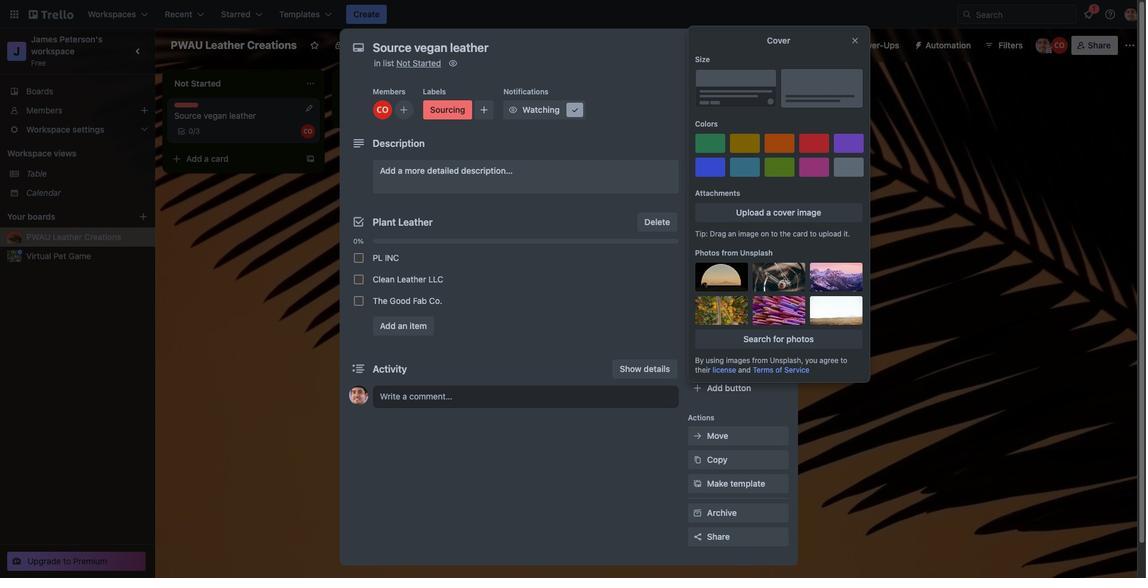 Task type: locate. For each thing, give the bounding box(es) containing it.
1 horizontal spatial pwau leather creations
[[171, 39, 297, 51]]

a left the "cover" on the top
[[767, 207, 771, 217]]

leather inside 'link'
[[53, 232, 82, 242]]

sm image
[[692, 99, 704, 111], [692, 190, 704, 202], [692, 262, 704, 274], [692, 478, 704, 490], [692, 507, 704, 519]]

1 horizontal spatial power-
[[725, 334, 753, 344]]

sourcing for sourcing
[[430, 105, 465, 115]]

sm image up attachments
[[692, 166, 704, 178]]

show details link
[[613, 360, 678, 379]]

sm image for members
[[692, 142, 704, 154]]

cover up add another list button
[[767, 35, 791, 45]]

sm image left make
[[692, 478, 704, 490]]

0 horizontal spatial pwau
[[26, 232, 51, 242]]

create from template… image
[[475, 109, 485, 118], [306, 154, 315, 164]]

1 vertical spatial list
[[744, 77, 755, 87]]

list right the in
[[383, 58, 394, 68]]

1 vertical spatial pwau
[[26, 232, 51, 242]]

add down license link
[[707, 383, 723, 393]]

add left more
[[380, 165, 396, 176]]

an left item at left bottom
[[398, 321, 408, 331]]

image left on
[[739, 229, 759, 238]]

from up license and terms of service
[[753, 356, 768, 365]]

sourcing right add members to card icon
[[430, 105, 465, 115]]

of
[[776, 365, 783, 374]]

creations inside board name text field
[[247, 39, 297, 51]]

labels up attachments
[[707, 167, 733, 177]]

create from template… image up description…
[[475, 109, 485, 118]]

0 horizontal spatial color: bold red, title: "sourcing" element
[[174, 103, 205, 112]]

sm image for join
[[692, 99, 704, 111]]

sm image left "copy"
[[692, 454, 704, 466]]

card for add a card button for create from template… icon to the left
[[211, 153, 229, 164]]

0%
[[353, 237, 364, 245]]

custom
[[707, 286, 738, 296]]

to right agree
[[841, 356, 848, 365]]

james peterson (jamespeterson93) image
[[1036, 37, 1053, 54]]

add a card down notifications
[[526, 108, 568, 118]]

0 vertical spatial share
[[1089, 40, 1111, 50]]

sm image inside labels link
[[692, 166, 704, 178]]

0 horizontal spatial share button
[[688, 527, 789, 546]]

0 vertical spatial create from template… image
[[475, 109, 485, 118]]

cover down photos
[[707, 262, 731, 272]]

0 vertical spatial an
[[728, 229, 737, 238]]

make template
[[707, 478, 766, 489]]

watching button
[[504, 100, 586, 119]]

sm image for labels
[[692, 166, 704, 178]]

creations
[[247, 39, 297, 51], [84, 232, 121, 242]]

0 horizontal spatial add a card
[[186, 153, 229, 164]]

0 horizontal spatial share
[[707, 532, 730, 542]]

1 horizontal spatial james peterson (jamespeterson93) image
[[1125, 7, 1139, 21]]

add button
[[707, 383, 751, 393]]

sm image left archive
[[692, 507, 704, 519]]

0 vertical spatial ups
[[884, 40, 900, 50]]

add a card button for create from template… icon to the left
[[167, 149, 301, 168]]

members
[[373, 87, 406, 96], [26, 105, 62, 115], [707, 143, 744, 153]]

sm image
[[909, 36, 926, 53], [447, 57, 459, 69], [777, 81, 789, 93], [507, 104, 519, 116], [569, 104, 581, 116], [692, 142, 704, 154], [692, 166, 704, 178], [692, 430, 704, 442], [692, 454, 704, 466]]

dates button
[[688, 210, 789, 229]]

sm image for suggested
[[777, 81, 789, 93]]

fab
[[413, 296, 427, 306]]

2 vertical spatial ups
[[753, 334, 769, 344]]

0 vertical spatial share button
[[1072, 36, 1119, 55]]

0 vertical spatial labels
[[423, 87, 446, 96]]

search for photos
[[744, 334, 814, 344]]

add power-ups link
[[688, 330, 789, 349]]

pwau leather creations
[[171, 39, 297, 51], [26, 232, 121, 242]]

private button
[[327, 36, 383, 55]]

board
[[406, 40, 429, 50]]

sm image right power-ups button
[[909, 36, 926, 53]]

add a card button down notifications
[[506, 104, 640, 123]]

0 vertical spatial image
[[798, 207, 822, 217]]

2 vertical spatial christina overa (christinaovera) image
[[301, 124, 315, 139]]

ups left for
[[753, 334, 769, 344]]

1 vertical spatial christina overa (christinaovera) image
[[373, 100, 392, 119]]

0 vertical spatial members link
[[0, 101, 155, 120]]

0 horizontal spatial power-ups
[[688, 317, 727, 325]]

0 vertical spatial pwau leather creations
[[171, 39, 297, 51]]

creations inside 'link'
[[84, 232, 121, 242]]

sourcing for sourcing source vegan leather
[[174, 103, 205, 112]]

1 vertical spatial creations
[[84, 232, 121, 242]]

1 horizontal spatial cover
[[767, 35, 791, 45]]

0 horizontal spatial labels
[[423, 87, 446, 96]]

archive link
[[688, 503, 789, 523]]

peterson's
[[59, 34, 103, 44]]

workspace
[[31, 46, 75, 56]]

j
[[13, 44, 20, 58]]

1 horizontal spatial pwau
[[171, 39, 203, 51]]

sm image inside archive "link"
[[692, 507, 704, 519]]

sm image left the checklist
[[692, 190, 704, 202]]

0 vertical spatial creations
[[247, 39, 297, 51]]

join
[[707, 100, 724, 110]]

upgrade to premium
[[27, 556, 107, 566]]

share left show menu icon at the right top of page
[[1089, 40, 1111, 50]]

sm image for make template
[[692, 478, 704, 490]]

sm image for automation
[[909, 36, 926, 53]]

add a card for create from template… icon to the left
[[186, 153, 229, 164]]

button
[[725, 383, 751, 393]]

search image
[[963, 10, 972, 19]]

sm image inside cover link
[[692, 262, 704, 274]]

sm image inside automation button
[[909, 36, 926, 53]]

1 horizontal spatial automation
[[926, 40, 971, 50]]

1 horizontal spatial power-ups
[[856, 40, 900, 50]]

sm image inside copy link
[[692, 454, 704, 466]]

0 vertical spatial pwau
[[171, 39, 203, 51]]

add a card
[[356, 108, 398, 118], [526, 108, 568, 118], [186, 153, 229, 164]]

notifications
[[504, 87, 549, 96]]

1 horizontal spatial christina overa (christinaovera) image
[[373, 100, 392, 119]]

1 vertical spatial pwau leather creations
[[26, 232, 121, 242]]

edit card image
[[305, 103, 314, 113]]

labels down started
[[423, 87, 446, 96]]

workspace
[[7, 148, 52, 158]]

photos from unsplash
[[695, 248, 773, 257]]

private
[[348, 40, 376, 50]]

description
[[373, 138, 425, 149]]

creations left star or unstar board image at the top left
[[247, 39, 297, 51]]

from inside by using images from unsplash, you agree to their
[[753, 356, 768, 365]]

Clean Leather LLC checkbox
[[354, 275, 363, 284]]

add a card left add members to card icon
[[356, 108, 398, 118]]

1 horizontal spatial share
[[1089, 40, 1111, 50]]

power-ups
[[856, 40, 900, 50], [688, 317, 727, 325]]

add a card button down source vegan leather link
[[167, 149, 301, 168]]

0 horizontal spatial an
[[398, 321, 408, 331]]

0 / 3
[[189, 127, 200, 136]]

power- inside "link"
[[725, 334, 753, 344]]

license
[[713, 365, 737, 374]]

game
[[69, 251, 91, 261]]

upload
[[819, 229, 842, 238]]

sm image for copy
[[692, 454, 704, 466]]

None text field
[[367, 37, 761, 59]]

sm image down customize views "icon"
[[447, 57, 459, 69]]

to inside by using images from unsplash, you agree to their
[[841, 356, 848, 365]]

0 vertical spatial power-
[[856, 40, 884, 50]]

add down the
[[380, 321, 396, 331]]

template
[[731, 478, 766, 489]]

using
[[706, 356, 724, 365]]

image inside button
[[798, 207, 822, 217]]

christina overa (christinaovera) image down "edit card" image at the left top
[[301, 124, 315, 139]]

sm image left join
[[692, 99, 704, 111]]

leather inside board name text field
[[205, 39, 245, 51]]

sm image inside make template link
[[692, 478, 704, 490]]

ups inside "link"
[[753, 334, 769, 344]]

members up add members to card icon
[[373, 87, 406, 96]]

christina overa (christinaovera) image left add members to card icon
[[373, 100, 392, 119]]

1 vertical spatial members link
[[688, 139, 789, 158]]

cover link
[[688, 258, 789, 277]]

add members to card image
[[399, 104, 409, 116]]

0 horizontal spatial creations
[[84, 232, 121, 242]]

members link down boards
[[0, 101, 155, 120]]

board link
[[385, 36, 436, 55]]

clean
[[373, 274, 395, 284]]

1 horizontal spatial labels
[[707, 167, 733, 177]]

color: bold red, title: "sourcing" element up 0
[[174, 103, 205, 112]]

1 vertical spatial share button
[[688, 527, 789, 546]]

Write a comment text field
[[373, 386, 679, 407]]

members down boards
[[26, 105, 62, 115]]

1 horizontal spatial list
[[744, 77, 755, 87]]

members down add to card
[[707, 143, 744, 153]]

0 horizontal spatial add a card button
[[167, 149, 301, 168]]

pwau inside board name text field
[[171, 39, 203, 51]]

1 horizontal spatial add a card
[[356, 108, 398, 118]]

0 vertical spatial from
[[722, 248, 739, 257]]

sm image inside "move" link
[[692, 430, 704, 442]]

sm image inside "join" link
[[692, 99, 704, 111]]

sm image for move
[[692, 430, 704, 442]]

sm image inside members link
[[692, 142, 704, 154]]

1 sm image from the top
[[692, 99, 704, 111]]

ups
[[884, 40, 900, 50], [713, 317, 727, 325], [753, 334, 769, 344]]

a left more
[[398, 165, 403, 176]]

image for cover
[[798, 207, 822, 217]]

james
[[31, 34, 57, 44]]

open information menu image
[[1105, 8, 1117, 20]]

from
[[722, 248, 739, 257], [753, 356, 768, 365]]

add a card for create from template… icon to the right
[[356, 108, 398, 118]]

views
[[54, 148, 76, 158]]

add a card button
[[337, 104, 471, 123], [506, 104, 640, 123], [167, 149, 301, 168]]

virtual pet game
[[26, 251, 91, 261]]

attachment
[[707, 238, 754, 248]]

add a card down 3
[[186, 153, 229, 164]]

add down size
[[693, 77, 709, 87]]

your
[[7, 211, 25, 222]]

sourcing inside sourcing source vegan leather
[[174, 103, 205, 112]]

creations up virtual pet game link
[[84, 232, 121, 242]]

pl inc
[[373, 253, 399, 263]]

2 vertical spatial power-
[[725, 334, 753, 344]]

add a card button up 'description'
[[337, 104, 471, 123]]

2 sm image from the top
[[692, 190, 704, 202]]

0 horizontal spatial create from template… image
[[306, 154, 315, 164]]

0 horizontal spatial pwau leather creations
[[26, 232, 121, 242]]

2 horizontal spatial ups
[[884, 40, 900, 50]]

add up using
[[707, 334, 723, 344]]

sm image down notifications
[[507, 104, 519, 116]]

unsplash
[[740, 248, 773, 257]]

sm image for checklist
[[692, 190, 704, 202]]

to right on
[[771, 229, 778, 238]]

1 horizontal spatial creations
[[247, 39, 297, 51]]

1 horizontal spatial members link
[[688, 139, 789, 158]]

0 horizontal spatial cover
[[707, 262, 731, 272]]

ups left automation button
[[884, 40, 900, 50]]

image right the "cover" on the top
[[798, 207, 822, 217]]

3 sm image from the top
[[692, 262, 704, 274]]

1 vertical spatial create from template… image
[[306, 154, 315, 164]]

members link up labels link
[[688, 139, 789, 158]]

add a more detailed description…
[[380, 165, 513, 176]]

2 horizontal spatial add a card
[[526, 108, 568, 118]]

color: bold red, title: "sourcing" element
[[423, 100, 473, 119], [174, 103, 205, 112]]

from up cover link at the right top
[[722, 248, 739, 257]]

2 vertical spatial members
[[707, 143, 744, 153]]

an
[[728, 229, 737, 238], [398, 321, 408, 331]]

create from template… image down "edit card" image at the left top
[[306, 154, 315, 164]]

1 horizontal spatial color: bold red, title: "sourcing" element
[[423, 100, 473, 119]]

1 horizontal spatial sourcing
[[430, 105, 465, 115]]

llc
[[429, 274, 444, 284]]

0 vertical spatial christina overa (christinaovera) image
[[1051, 37, 1068, 54]]

0 horizontal spatial ups
[[713, 317, 727, 325]]

move link
[[688, 426, 789, 446]]

0 vertical spatial cover
[[767, 35, 791, 45]]

share down archive
[[707, 532, 730, 542]]

1 horizontal spatial image
[[798, 207, 822, 217]]

sm image inside checklist link
[[692, 190, 704, 202]]

0 vertical spatial members
[[373, 87, 406, 96]]

sm image down 'actions'
[[692, 430, 704, 442]]

leather
[[205, 39, 245, 51], [398, 217, 433, 228], [53, 232, 82, 242], [397, 274, 426, 284]]

christina overa (christinaovera) image
[[1051, 37, 1068, 54], [373, 100, 392, 119], [301, 124, 315, 139]]

1 vertical spatial power-
[[688, 317, 713, 325]]

share for rightmost share button
[[1089, 40, 1111, 50]]

cover
[[767, 35, 791, 45], [707, 262, 731, 272]]

add down suggested on the right of the page
[[688, 125, 702, 134]]

0 vertical spatial power-ups
[[856, 40, 900, 50]]

1 vertical spatial members
[[26, 105, 62, 115]]

customize views image
[[442, 39, 454, 51]]

in
[[374, 58, 381, 68]]

delete link
[[638, 213, 678, 232]]

custom fields button
[[688, 285, 789, 297]]

by
[[695, 356, 704, 365]]

sourcing up 0
[[174, 103, 205, 112]]

1 horizontal spatial ups
[[753, 334, 769, 344]]

2 horizontal spatial power-
[[856, 40, 884, 50]]

ups up add power-ups
[[713, 317, 727, 325]]

sm image down photos
[[692, 262, 704, 274]]

power-ups button
[[832, 36, 907, 55]]

pwau leather creations inside board name text field
[[171, 39, 297, 51]]

actions
[[688, 413, 715, 422]]

5 sm image from the top
[[692, 507, 704, 519]]

1 vertical spatial share
[[707, 532, 730, 542]]

1 horizontal spatial members
[[373, 87, 406, 96]]

1 vertical spatial an
[[398, 321, 408, 331]]

automation
[[926, 40, 971, 50], [688, 364, 729, 373]]

power-
[[856, 40, 884, 50], [688, 317, 713, 325], [725, 334, 753, 344]]

attachment button
[[688, 234, 789, 253]]

sm image down add to card
[[692, 142, 704, 154]]

list right another
[[744, 77, 755, 87]]

to
[[704, 125, 711, 134], [771, 229, 778, 238], [810, 229, 817, 238], [841, 356, 848, 365], [63, 556, 71, 566]]

by using images from unsplash, you agree to their
[[695, 356, 848, 374]]

0 horizontal spatial list
[[383, 58, 394, 68]]

boards link
[[0, 82, 155, 101]]

1 horizontal spatial from
[[753, 356, 768, 365]]

0 horizontal spatial sourcing
[[174, 103, 205, 112]]

pwau leather creations inside pwau leather creations 'link'
[[26, 232, 121, 242]]

sm image up "join" link
[[777, 81, 789, 93]]

4 sm image from the top
[[692, 478, 704, 490]]

boards
[[26, 86, 53, 96]]

a left add members to card icon
[[374, 108, 379, 118]]

j link
[[7, 42, 26, 61]]

james peterson (jamespeterson93) image
[[1125, 7, 1139, 21], [349, 386, 368, 405]]

0 horizontal spatial image
[[739, 229, 759, 238]]

table link
[[26, 168, 148, 180]]

1 vertical spatial ups
[[713, 317, 727, 325]]

1 vertical spatial image
[[739, 229, 759, 238]]

your boards with 2 items element
[[7, 210, 121, 224]]

0 horizontal spatial from
[[722, 248, 739, 257]]

1 vertical spatial from
[[753, 356, 768, 365]]

share button down archive "link"
[[688, 527, 789, 546]]

list
[[383, 58, 394, 68], [744, 77, 755, 87]]

0 vertical spatial automation
[[926, 40, 971, 50]]

james peterson's workspace free
[[31, 34, 105, 67]]

workspace views
[[7, 148, 76, 158]]

christina overa (christinaovera) image down "search" field
[[1051, 37, 1068, 54]]

license and terms of service
[[713, 365, 810, 374]]

plant leather
[[373, 217, 433, 228]]

details
[[644, 364, 670, 374]]

an right the drag
[[728, 229, 737, 238]]

0 horizontal spatial members link
[[0, 101, 155, 120]]

0 horizontal spatial automation
[[688, 364, 729, 373]]

0 horizontal spatial james peterson (jamespeterson93) image
[[349, 386, 368, 405]]

share button down '1 notification' 'image'
[[1072, 36, 1119, 55]]

sourcing
[[174, 103, 205, 112], [430, 105, 465, 115]]

star or unstar board image
[[310, 41, 320, 50]]

color: bold red, title: "sourcing" element right add members to card icon
[[423, 100, 473, 119]]

1 horizontal spatial add a card button
[[337, 104, 471, 123]]

1 vertical spatial james peterson (jamespeterson93) image
[[349, 386, 368, 405]]



Task type: describe. For each thing, give the bounding box(es) containing it.
2 horizontal spatial christina overa (christinaovera) image
[[1051, 37, 1068, 54]]

add down 0 / 3
[[186, 153, 202, 164]]

automation button
[[909, 36, 979, 55]]

0 vertical spatial james peterson (jamespeterson93) image
[[1125, 7, 1139, 21]]

PL INC checkbox
[[354, 253, 363, 263]]

their
[[695, 365, 711, 374]]

in list not started
[[374, 58, 441, 68]]

1 horizontal spatial share button
[[1072, 36, 1119, 55]]

pet
[[54, 251, 66, 261]]

the
[[780, 229, 791, 238]]

add down notifications
[[526, 108, 541, 118]]

pl
[[373, 253, 383, 263]]

0 vertical spatial list
[[383, 58, 394, 68]]

0 horizontal spatial members
[[26, 105, 62, 115]]

service
[[785, 365, 810, 374]]

the
[[373, 296, 388, 306]]

not started link
[[397, 58, 441, 68]]

not
[[397, 58, 411, 68]]

labels link
[[688, 162, 789, 182]]

agree
[[820, 356, 839, 365]]

show menu image
[[1125, 39, 1136, 51]]

plant leather group
[[349, 247, 679, 312]]

2 horizontal spatial add a card button
[[506, 104, 640, 123]]

automation inside button
[[926, 40, 971, 50]]

search for photos button
[[695, 330, 863, 349]]

it.
[[844, 229, 851, 238]]

pwau leather creations link
[[26, 231, 148, 243]]

0 horizontal spatial power-
[[688, 317, 713, 325]]

description…
[[461, 165, 513, 176]]

item
[[410, 321, 427, 331]]

suggested
[[688, 82, 726, 91]]

sm image for cover
[[692, 262, 704, 274]]

3
[[195, 127, 200, 136]]

0 horizontal spatial christina overa (christinaovera) image
[[301, 124, 315, 139]]

sm image for watching
[[507, 104, 519, 116]]

pwau inside 'link'
[[26, 232, 51, 242]]

another
[[711, 77, 741, 87]]

to down join
[[704, 125, 711, 134]]

copy
[[707, 454, 728, 465]]

1 vertical spatial labels
[[707, 167, 733, 177]]

filters
[[999, 40, 1023, 50]]

calendar link
[[26, 187, 148, 199]]

1 vertical spatial automation
[[688, 364, 729, 373]]

Search field
[[972, 5, 1077, 23]]

move
[[707, 431, 729, 441]]

co.
[[429, 296, 442, 306]]

add board image
[[139, 212, 148, 222]]

add button button
[[688, 379, 789, 398]]

add power-ups
[[707, 334, 769, 344]]

show details
[[620, 364, 670, 374]]

share for the left share button
[[707, 532, 730, 542]]

custom fields
[[707, 286, 764, 296]]

card for add a card button associated with create from template… icon to the right
[[381, 108, 398, 118]]

The Good Fab Co. checkbox
[[354, 296, 363, 306]]

primary element
[[0, 0, 1147, 29]]

add left add members to card icon
[[356, 108, 372, 118]]

1 horizontal spatial create from template… image
[[475, 109, 485, 118]]

drag
[[710, 229, 726, 238]]

ups inside button
[[884, 40, 900, 50]]

to left the upload at the right top
[[810, 229, 817, 238]]

table
[[26, 168, 47, 179]]

2 horizontal spatial members
[[707, 143, 744, 153]]

an inside button
[[398, 321, 408, 331]]

activity
[[373, 364, 407, 374]]

and
[[739, 365, 751, 374]]

calendar
[[26, 188, 61, 198]]

search
[[744, 334, 771, 344]]

1 notification image
[[1082, 7, 1096, 21]]

unsplash,
[[770, 356, 804, 365]]

1 horizontal spatial an
[[728, 229, 737, 238]]

a inside button
[[767, 207, 771, 217]]

1 vertical spatial cover
[[707, 262, 731, 272]]

add inside button
[[707, 383, 723, 393]]

delete
[[645, 217, 670, 227]]

photos
[[695, 248, 720, 257]]

attachments
[[695, 189, 741, 198]]

virtual
[[26, 251, 51, 261]]

a down vegan
[[204, 153, 209, 164]]

image for an
[[739, 229, 759, 238]]

sm image right watching
[[569, 104, 581, 116]]

add a card button for create from template… icon to the right
[[337, 104, 471, 123]]

card for the rightmost add a card button
[[550, 108, 568, 118]]

images
[[726, 356, 751, 365]]

upgrade
[[27, 556, 61, 566]]

you
[[806, 356, 818, 365]]

leather inside group
[[397, 274, 426, 284]]

source vegan leather link
[[174, 110, 313, 122]]

/
[[193, 127, 195, 136]]

Board name text field
[[165, 36, 303, 55]]

upgrade to premium link
[[7, 552, 146, 571]]

photos
[[787, 334, 814, 344]]

watching
[[523, 105, 560, 115]]

make template link
[[688, 474, 789, 493]]

join link
[[688, 96, 789, 115]]

on
[[761, 229, 769, 238]]

power- inside button
[[856, 40, 884, 50]]

size
[[695, 55, 710, 64]]

plant
[[373, 217, 396, 228]]

archive
[[707, 508, 737, 518]]

list inside button
[[744, 77, 755, 87]]

a down notifications
[[544, 108, 548, 118]]

add to card
[[688, 125, 729, 134]]

tip:
[[695, 229, 708, 238]]

your boards
[[7, 211, 55, 222]]

boards
[[27, 211, 55, 222]]

add inside "link"
[[707, 334, 723, 344]]

vegan
[[204, 110, 227, 121]]

1 vertical spatial power-ups
[[688, 317, 727, 325]]

0
[[189, 127, 193, 136]]

detailed
[[427, 165, 459, 176]]

tip: drag an image on to the card to upload it.
[[695, 229, 851, 238]]

to right the upgrade
[[63, 556, 71, 566]]

sm image for archive
[[692, 507, 704, 519]]

copy link
[[688, 450, 789, 469]]

fields
[[740, 286, 764, 296]]

add an item button
[[373, 317, 434, 336]]

power-ups inside button
[[856, 40, 900, 50]]



Task type: vqa. For each thing, say whether or not it's contained in the screenshot.
This member is an admin of this board. image
no



